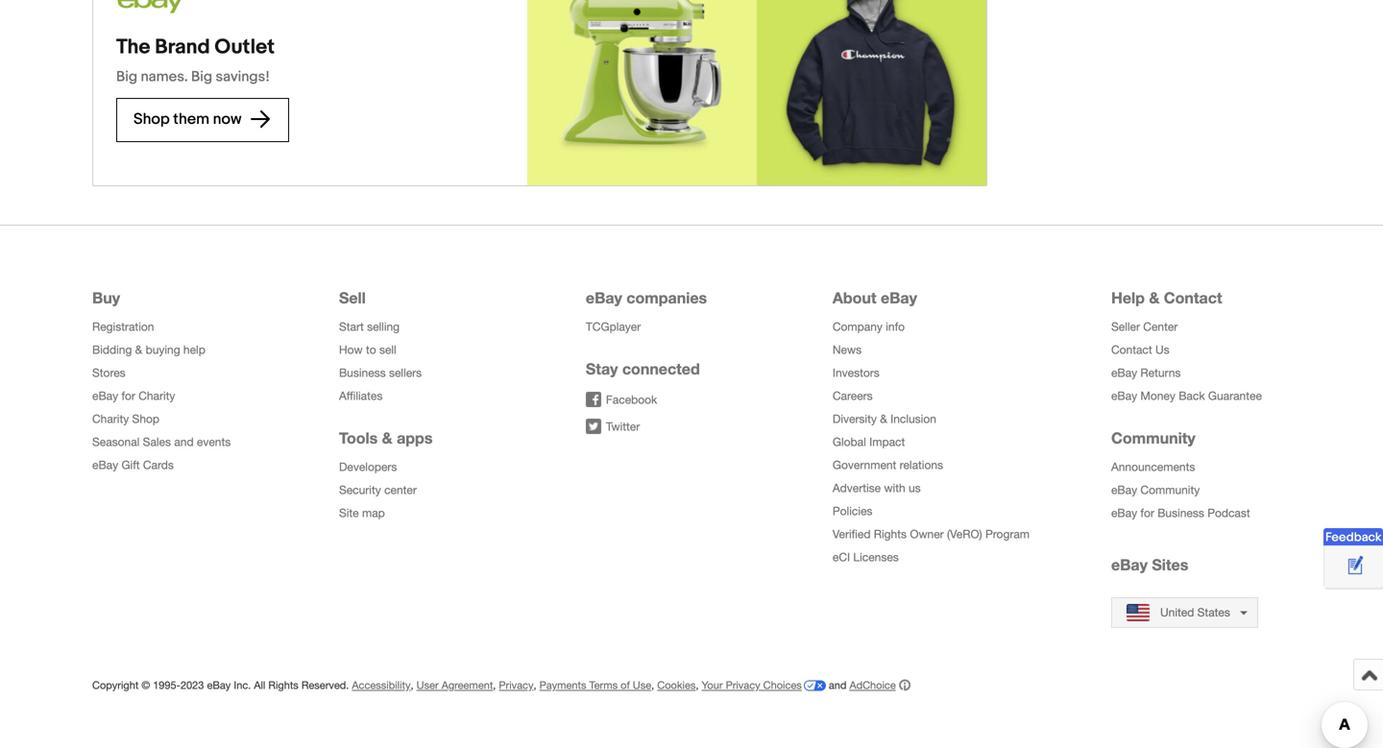 Task type: describe. For each thing, give the bounding box(es) containing it.
rights inside company info news investors careers diversity & inclusion global impact government relations advertise with us policies verified rights owner (vero) program eci licenses
[[874, 527, 907, 541]]

seasonal sales and events link
[[92, 435, 231, 449]]

contact for center
[[1111, 343, 1152, 356]]

use
[[633, 679, 651, 692]]

diversity
[[833, 412, 877, 426]]

outlet
[[215, 35, 275, 60]]

announcements link
[[1111, 460, 1195, 474]]

contact for &
[[1164, 289, 1222, 307]]

announcements ebay community ebay for business podcast
[[1111, 460, 1250, 520]]

start selling link
[[339, 320, 400, 333]]

cookies link
[[657, 679, 696, 692]]

investors link
[[833, 366, 880, 379]]

government relations link
[[833, 458, 943, 472]]

ebay down "stores" link
[[92, 389, 118, 402]]

site map link
[[339, 506, 385, 520]]

bidding & buying help link
[[92, 343, 205, 356]]

money
[[1141, 389, 1176, 402]]

ebay up tcgplayer link
[[586, 289, 622, 307]]

stay connected
[[586, 360, 700, 378]]

2 big from the left
[[191, 68, 212, 85]]

ebay down "ebay returns" link
[[1111, 389, 1137, 402]]

company info link
[[833, 320, 905, 333]]

how to sell link
[[339, 343, 396, 356]]

united
[[1160, 606, 1194, 619]]

names.
[[141, 68, 188, 85]]

buy
[[92, 289, 120, 307]]

program
[[986, 527, 1030, 541]]

shop them now
[[134, 110, 245, 129]]

to
[[366, 343, 376, 356]]

& inside company info news investors careers diversity & inclusion global impact government relations advertise with us policies verified rights owner (vero) program eci licenses
[[880, 412, 887, 426]]

stores
[[92, 366, 126, 379]]

charity shop link
[[92, 412, 159, 426]]

policies link
[[833, 504, 873, 518]]

back
[[1179, 389, 1205, 402]]

ebay up the info at the right
[[881, 289, 917, 307]]

them
[[173, 110, 209, 129]]

seller center link
[[1111, 320, 1178, 333]]

the brand outlet big names. big savings!
[[116, 35, 275, 85]]

about ebay
[[833, 289, 917, 307]]

start selling how to sell business sellers affiliates
[[339, 320, 422, 402]]

all
[[254, 679, 265, 692]]

company info news investors careers diversity & inclusion global impact government relations advertise with us policies verified rights owner (vero) program eci licenses
[[833, 320, 1030, 564]]

2 , from the left
[[493, 679, 496, 692]]

map
[[362, 506, 385, 520]]

now
[[213, 110, 242, 129]]

sales
[[143, 435, 171, 449]]

stores link
[[92, 366, 126, 379]]

sell link
[[339, 289, 366, 307]]

accessibility
[[352, 679, 411, 692]]

info
[[886, 320, 905, 333]]

diversity & inclusion link
[[833, 412, 936, 426]]

0 horizontal spatial charity
[[92, 412, 129, 426]]

privacy link
[[499, 679, 534, 692]]

advertise
[[833, 481, 881, 495]]

ebay for charity link
[[92, 389, 175, 402]]

inc.
[[234, 679, 251, 692]]

registration bidding & buying help stores ebay for charity charity shop seasonal sales and events ebay gift cards
[[92, 320, 231, 472]]

user agreement link
[[417, 679, 493, 692]]

payments
[[539, 679, 586, 692]]

policies
[[833, 504, 873, 518]]

ebay community link
[[1111, 483, 1200, 497]]

& left the 'apps'
[[382, 429, 393, 447]]

brand
[[155, 35, 210, 60]]

tcgplayer
[[586, 320, 641, 333]]

developers link
[[339, 460, 397, 474]]

apps
[[397, 429, 433, 447]]

eci
[[833, 550, 850, 564]]

0 vertical spatial charity
[[139, 389, 175, 402]]

center
[[384, 483, 417, 497]]

verified rights owner (vero) program link
[[833, 527, 1030, 541]]

eci licenses link
[[833, 550, 899, 564]]

us
[[1156, 343, 1170, 356]]

ebay returns link
[[1111, 366, 1181, 379]]

registration
[[92, 320, 154, 333]]

3 , from the left
[[534, 679, 537, 692]]

tcgplayer link
[[586, 320, 641, 333]]

adchoice link
[[850, 679, 910, 692]]

contact us link
[[1111, 343, 1170, 356]]

verified
[[833, 527, 871, 541]]

help
[[1111, 289, 1145, 307]]

developers
[[339, 460, 397, 474]]

your
[[702, 679, 723, 692]]

impact
[[869, 435, 905, 449]]

tools & apps
[[339, 429, 433, 447]]

for inside announcements ebay community ebay for business podcast
[[1141, 506, 1154, 520]]



Task type: locate. For each thing, give the bounding box(es) containing it.
business for community
[[1158, 506, 1204, 520]]

0 vertical spatial shop
[[134, 110, 170, 129]]

investors
[[833, 366, 880, 379]]

1 horizontal spatial big
[[191, 68, 212, 85]]

global
[[833, 435, 866, 449]]

4 , from the left
[[651, 679, 654, 692]]

affiliates link
[[339, 389, 383, 402]]

relations
[[900, 458, 943, 472]]

1 horizontal spatial contact
[[1164, 289, 1222, 307]]

affiliates
[[339, 389, 383, 402]]

payments terms of use link
[[539, 679, 651, 692]]

shop inside registration bidding & buying help stores ebay for charity charity shop seasonal sales and events ebay gift cards
[[132, 412, 159, 426]]

seller center contact us ebay returns ebay money back guarantee
[[1111, 320, 1262, 402]]

charity up seasonal
[[92, 412, 129, 426]]

1 vertical spatial for
[[1141, 506, 1154, 520]]

connected
[[622, 360, 700, 378]]

seller
[[1111, 320, 1140, 333]]

and right sales
[[174, 435, 194, 449]]

licenses
[[853, 550, 899, 564]]

1 horizontal spatial privacy
[[726, 679, 760, 692]]

site
[[339, 506, 359, 520]]

& inside registration bidding & buying help stores ebay for charity charity shop seasonal sales and events ebay gift cards
[[135, 343, 142, 356]]

1 vertical spatial community
[[1141, 483, 1200, 497]]

2 privacy from the left
[[726, 679, 760, 692]]

business inside start selling how to sell business sellers affiliates
[[339, 366, 386, 379]]

facebook
[[606, 393, 657, 406]]

& left buying
[[135, 343, 142, 356]]

0 horizontal spatial big
[[116, 68, 137, 85]]

sites
[[1152, 556, 1189, 574]]

seasonal
[[92, 435, 140, 449]]

center
[[1143, 320, 1178, 333]]

, left your
[[696, 679, 699, 692]]

1 vertical spatial business
[[1158, 506, 1204, 520]]

privacy left payments
[[499, 679, 534, 692]]

for inside registration bidding & buying help stores ebay for charity charity shop seasonal sales and events ebay gift cards
[[121, 389, 135, 402]]

ebay left sites
[[1111, 556, 1148, 574]]

1 vertical spatial contact
[[1111, 343, 1152, 356]]

and adchoice
[[826, 679, 896, 692]]

and left adchoice at the bottom right of the page
[[829, 679, 847, 692]]

business
[[339, 366, 386, 379], [1158, 506, 1204, 520]]

gift
[[121, 458, 140, 472]]

footer
[[83, 235, 1301, 731]]

big down "the"
[[116, 68, 137, 85]]

for up charity shop "link"
[[121, 389, 135, 402]]

& up 'impact' at the bottom of page
[[880, 412, 887, 426]]

with
[[884, 481, 905, 495]]

, left payments
[[534, 679, 537, 692]]

2023
[[181, 679, 204, 692]]

ebay left inc.
[[207, 679, 231, 692]]

0 horizontal spatial and
[[174, 435, 194, 449]]

1 vertical spatial and
[[829, 679, 847, 692]]

ebay down ebay community link
[[1111, 506, 1137, 520]]

sell
[[339, 289, 366, 307]]

1 big from the left
[[116, 68, 137, 85]]

how
[[339, 343, 363, 356]]

careers
[[833, 389, 873, 402]]

inclusion
[[891, 412, 936, 426]]

copyright © 1995-2023 ebay inc. all rights reserved. accessibility , user agreement , privacy , payments terms of use , cookies , your privacy choices
[[92, 679, 802, 692]]

0 horizontal spatial business
[[339, 366, 386, 379]]

1 horizontal spatial for
[[1141, 506, 1154, 520]]

sellers
[[389, 366, 422, 379]]

1 horizontal spatial charity
[[139, 389, 175, 402]]

accessibility link
[[352, 679, 411, 692]]

terms
[[589, 679, 618, 692]]

contact inside seller center contact us ebay returns ebay money back guarantee
[[1111, 343, 1152, 356]]

1 vertical spatial shop
[[132, 412, 159, 426]]

of
[[621, 679, 630, 692]]

returns
[[1141, 366, 1181, 379]]

ebay down announcements link
[[1111, 483, 1137, 497]]

©
[[142, 679, 150, 692]]

0 horizontal spatial contact
[[1111, 343, 1152, 356]]

0 horizontal spatial privacy
[[499, 679, 534, 692]]

business up affiliates
[[339, 366, 386, 379]]

5 , from the left
[[696, 679, 699, 692]]

reserved.
[[301, 679, 349, 692]]

community
[[1111, 429, 1196, 447], [1141, 483, 1200, 497]]

and inside registration bidding & buying help stores ebay for charity charity shop seasonal sales and events ebay gift cards
[[174, 435, 194, 449]]

contact up center
[[1164, 289, 1222, 307]]

us
[[909, 481, 921, 495]]

1 , from the left
[[411, 679, 414, 692]]

business for how
[[339, 366, 386, 379]]

news
[[833, 343, 862, 356]]

0 vertical spatial contact
[[1164, 289, 1222, 307]]

1 privacy from the left
[[499, 679, 534, 692]]

podcast
[[1208, 506, 1250, 520]]

business down ebay community link
[[1158, 506, 1204, 520]]

business inside announcements ebay community ebay for business podcast
[[1158, 506, 1204, 520]]

bidding
[[92, 343, 132, 356]]

rights
[[874, 527, 907, 541], [268, 679, 299, 692]]

buying
[[146, 343, 180, 356]]

ebay down 'contact us' link
[[1111, 366, 1137, 379]]

big down brand
[[191, 68, 212, 85]]

charity up charity shop "link"
[[139, 389, 175, 402]]

tools
[[339, 429, 378, 447]]

0 horizontal spatial rights
[[268, 679, 299, 692]]

rights right all
[[268, 679, 299, 692]]

states
[[1198, 606, 1230, 619]]

, left privacy link at the left bottom
[[493, 679, 496, 692]]

shop left them
[[134, 110, 170, 129]]

for
[[121, 389, 135, 402], [1141, 506, 1154, 520]]

rights up licenses
[[874, 527, 907, 541]]

selling
[[367, 320, 400, 333]]

1 vertical spatial charity
[[92, 412, 129, 426]]

guarantee
[[1208, 389, 1262, 402]]

ebay sites
[[1111, 556, 1189, 574]]

events
[[197, 435, 231, 449]]

privacy right your
[[726, 679, 760, 692]]

help & contact
[[1111, 289, 1222, 307]]

user
[[417, 679, 439, 692]]

ebay companies
[[586, 289, 707, 307]]

feedback
[[1326, 530, 1382, 545]]

agreement
[[442, 679, 493, 692]]

shop
[[134, 110, 170, 129], [132, 412, 159, 426]]

0 vertical spatial rights
[[874, 527, 907, 541]]

about
[[833, 289, 877, 307]]

company
[[833, 320, 883, 333]]

contact down seller
[[1111, 343, 1152, 356]]

community link
[[1111, 429, 1196, 447]]

the
[[116, 35, 150, 60]]

advertise with us link
[[833, 481, 921, 495]]

adchoice
[[850, 679, 896, 692]]

careers link
[[833, 389, 873, 402]]

copyright
[[92, 679, 139, 692]]

community up ebay for business podcast link
[[1141, 483, 1200, 497]]

owner
[[910, 527, 944, 541]]

global impact link
[[833, 435, 905, 449]]

1995-
[[153, 679, 181, 692]]

1 vertical spatial rights
[[268, 679, 299, 692]]

(vero)
[[947, 527, 982, 541]]

, left cookies
[[651, 679, 654, 692]]

footer containing buy
[[83, 235, 1301, 731]]

united states
[[1160, 606, 1230, 619]]

0 horizontal spatial for
[[121, 389, 135, 402]]

community up announcements link
[[1111, 429, 1196, 447]]

cookies
[[657, 679, 696, 692]]

ebay money back guarantee link
[[1111, 389, 1262, 402]]

your privacy choices link
[[702, 679, 826, 692]]

savings!
[[216, 68, 270, 85]]

community inside announcements ebay community ebay for business podcast
[[1141, 483, 1200, 497]]

&
[[1149, 289, 1160, 307], [135, 343, 142, 356], [880, 412, 887, 426], [382, 429, 393, 447]]

for down ebay community link
[[1141, 506, 1154, 520]]

ebay
[[586, 289, 622, 307], [881, 289, 917, 307], [1111, 366, 1137, 379], [92, 389, 118, 402], [1111, 389, 1137, 402], [92, 458, 118, 472], [1111, 483, 1137, 497], [1111, 506, 1137, 520], [1111, 556, 1148, 574], [207, 679, 231, 692]]

1 horizontal spatial and
[[829, 679, 847, 692]]

ebay left gift
[[92, 458, 118, 472]]

business sellers link
[[339, 366, 422, 379]]

0 vertical spatial community
[[1111, 429, 1196, 447]]

1 horizontal spatial rights
[[874, 527, 907, 541]]

1 horizontal spatial business
[[1158, 506, 1204, 520]]

facebook link
[[586, 392, 657, 407]]

& right help
[[1149, 289, 1160, 307]]

0 vertical spatial business
[[339, 366, 386, 379]]

twitter link
[[586, 419, 640, 434]]

security
[[339, 483, 381, 497]]

companies
[[627, 289, 707, 307]]

0 vertical spatial for
[[121, 389, 135, 402]]

0 vertical spatial and
[[174, 435, 194, 449]]

registration link
[[92, 320, 154, 333]]

shop up sales
[[132, 412, 159, 426]]

, left user on the bottom left of the page
[[411, 679, 414, 692]]



Task type: vqa. For each thing, say whether or not it's contained in the screenshot.
sold
no



